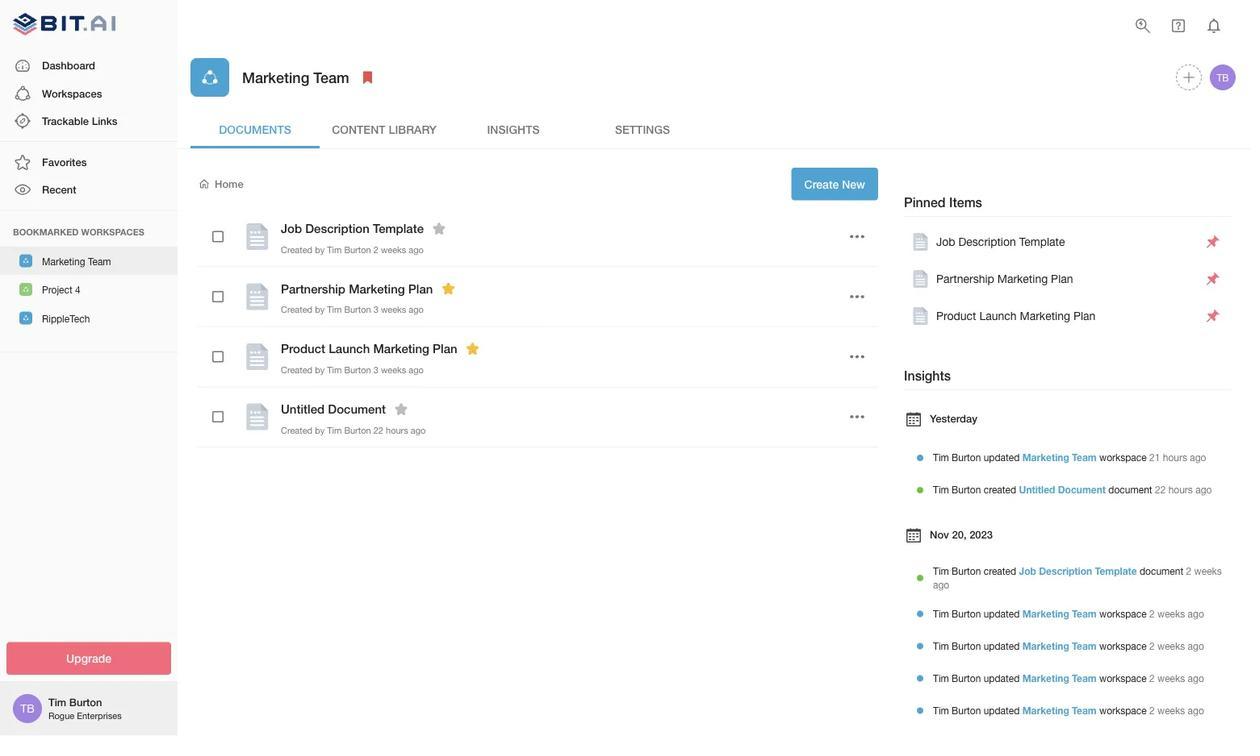 Task type: locate. For each thing, give the bounding box(es) containing it.
0 horizontal spatial product launch marketing plan
[[281, 342, 457, 357]]

product launch marketing plan down partnership marketing plan link
[[936, 310, 1096, 323]]

created for untitled
[[984, 485, 1016, 496]]

team inside button
[[88, 256, 111, 267]]

3 tim burton updated marketing team workspace 2 weeks ago from the top
[[933, 673, 1204, 685]]

1 updated from the top
[[984, 452, 1020, 464]]

rippletech button
[[0, 304, 178, 333]]

pinned items
[[904, 195, 982, 210]]

1 by from the top
[[315, 245, 325, 255]]

weeks
[[381, 245, 406, 255], [381, 305, 406, 315], [381, 365, 406, 375], [1194, 566, 1222, 577], [1157, 609, 1185, 620], [1157, 641, 1185, 652], [1157, 673, 1185, 685], [1157, 706, 1185, 717]]

1 vertical spatial created
[[984, 566, 1016, 577]]

1 horizontal spatial insights
[[904, 368, 951, 384]]

1 horizontal spatial 22
[[1155, 485, 1166, 496]]

1 created from the top
[[281, 245, 312, 255]]

22 down untitled document
[[373, 425, 383, 436]]

1 vertical spatial document
[[1058, 485, 1106, 496]]

4 by from the top
[[315, 425, 325, 436]]

untitled up created by tim burton 22 hours ago
[[281, 402, 325, 417]]

tim burton updated marketing team workspace 2 weeks ago
[[933, 609, 1204, 620], [933, 641, 1204, 652], [933, 673, 1204, 685], [933, 706, 1204, 717]]

workspace
[[1099, 452, 1147, 464], [1099, 609, 1147, 620], [1099, 641, 1147, 652], [1099, 673, 1147, 685], [1099, 706, 1147, 717]]

partnership marketing plan up product launch marketing plan link
[[936, 273, 1073, 286]]

partnership
[[936, 273, 994, 286], [281, 282, 345, 296]]

tb inside button
[[1217, 72, 1229, 83]]

favorites button
[[0, 149, 178, 176]]

hours
[[386, 425, 408, 436], [1163, 452, 1187, 464], [1168, 485, 1193, 496]]

job description template down items
[[936, 235, 1065, 249]]

2 marketing team link from the top
[[1022, 609, 1097, 620]]

22
[[373, 425, 383, 436], [1155, 485, 1166, 496]]

1 horizontal spatial launch
[[979, 310, 1017, 323]]

1 vertical spatial untitled
[[1019, 485, 1055, 496]]

product
[[936, 310, 976, 323], [281, 342, 325, 357]]

job description template link
[[910, 232, 1201, 252], [1019, 566, 1137, 577]]

untitled down tim burton updated marketing team workspace 21 hours ago
[[1019, 485, 1055, 496]]

0 vertical spatial remove favorite image
[[439, 279, 458, 299]]

project
[[42, 285, 72, 296]]

nov 20, 2023
[[930, 529, 993, 541]]

1 vertical spatial product
[[281, 342, 325, 357]]

created for partnership
[[281, 305, 312, 315]]

tim burton rogue enterprises
[[48, 697, 122, 722]]

0 horizontal spatial 22
[[373, 425, 383, 436]]

0 horizontal spatial tb
[[20, 703, 35, 716]]

22 down 21
[[1155, 485, 1166, 496]]

1 horizontal spatial untitled
[[1019, 485, 1055, 496]]

burton
[[344, 245, 371, 255], [344, 305, 371, 315], [344, 365, 371, 375], [344, 425, 371, 436], [952, 452, 981, 464], [952, 485, 981, 496], [952, 566, 981, 577], [952, 609, 981, 620], [952, 641, 981, 652], [952, 673, 981, 685], [69, 697, 102, 709], [952, 706, 981, 717]]

marketing team link
[[1022, 452, 1097, 464], [1022, 609, 1097, 620], [1022, 641, 1097, 652], [1022, 673, 1097, 685], [1022, 706, 1097, 717]]

1 vertical spatial launch
[[329, 342, 370, 357]]

tab list
[[190, 110, 1238, 149]]

0 vertical spatial marketing team
[[242, 69, 349, 86]]

ago
[[409, 245, 424, 255], [409, 305, 424, 315], [409, 365, 424, 375], [411, 425, 426, 436], [1190, 452, 1206, 464], [1196, 485, 1212, 496], [933, 579, 949, 591], [1188, 609, 1204, 620], [1188, 641, 1204, 652], [1188, 673, 1204, 685], [1188, 706, 1204, 717]]

by for untitled
[[315, 425, 325, 436]]

1 vertical spatial job description template link
[[1019, 566, 1137, 577]]

1 created by tim burton 3 weeks ago from the top
[[281, 305, 424, 315]]

documents
[[219, 122, 291, 136]]

bookmarked
[[13, 227, 79, 237]]

updated for second the marketing team link from the bottom of the page
[[984, 673, 1020, 685]]

by
[[315, 245, 325, 255], [315, 305, 325, 315], [315, 365, 325, 375], [315, 425, 325, 436]]

created by tim burton 3 weeks ago down created by tim burton 2 weeks ago on the top left of page
[[281, 305, 424, 315]]

0 vertical spatial hours
[[386, 425, 408, 436]]

0 vertical spatial launch
[[979, 310, 1017, 323]]

enterprises
[[77, 711, 122, 722]]

create new button
[[791, 168, 878, 201]]

0 vertical spatial tb
[[1217, 72, 1229, 83]]

1 horizontal spatial remove favorite image
[[463, 340, 482, 359]]

trackable
[[42, 115, 89, 127]]

created
[[984, 485, 1016, 496], [984, 566, 1016, 577]]

tim burton updated marketing team workspace 21 hours ago
[[933, 452, 1206, 464]]

1 vertical spatial 3
[[373, 365, 378, 375]]

2 created by tim burton 3 weeks ago from the top
[[281, 365, 424, 375]]

1 vertical spatial insights
[[904, 368, 951, 384]]

burton inside tim burton rogue enterprises
[[69, 697, 102, 709]]

plan
[[1051, 273, 1073, 286], [408, 282, 433, 296], [1073, 310, 1096, 323], [433, 342, 457, 357]]

0 horizontal spatial marketing team
[[42, 256, 111, 267]]

favorite image
[[391, 400, 411, 419]]

0 horizontal spatial document
[[328, 402, 386, 417]]

0 vertical spatial document
[[1109, 485, 1152, 496]]

3 updated from the top
[[984, 641, 1020, 652]]

document down tim burton updated marketing team workspace 21 hours ago
[[1058, 485, 1106, 496]]

document
[[328, 402, 386, 417], [1058, 485, 1106, 496]]

1 horizontal spatial product
[[936, 310, 976, 323]]

partnership marketing plan down created by tim burton 2 weeks ago on the top left of page
[[281, 282, 433, 296]]

2 created from the top
[[984, 566, 1016, 577]]

template
[[373, 222, 424, 236], [1019, 235, 1065, 249], [1095, 566, 1137, 577]]

upgrade
[[66, 653, 111, 666]]

insights inside tab list
[[487, 122, 540, 136]]

untitled
[[281, 402, 325, 417], [1019, 485, 1055, 496]]

team for 5th the marketing team link from the top
[[1072, 706, 1097, 717]]

created up 2023
[[984, 485, 1016, 496]]

hours for tim burton updated marketing team workspace 21 hours ago
[[1163, 452, 1187, 464]]

2 3 from the top
[[373, 365, 378, 375]]

marketing team
[[242, 69, 349, 86], [42, 256, 111, 267]]

0 vertical spatial document
[[328, 402, 386, 417]]

4 created from the top
[[281, 425, 312, 436]]

created by tim burton 3 weeks ago
[[281, 305, 424, 315], [281, 365, 424, 375]]

0 vertical spatial product
[[936, 310, 976, 323]]

created by tim burton 3 weeks ago up untitled document
[[281, 365, 424, 375]]

3 up untitled document
[[373, 365, 378, 375]]

1 vertical spatial tb
[[20, 703, 35, 716]]

2023
[[969, 529, 993, 541]]

job
[[281, 222, 302, 236], [936, 235, 955, 249], [1019, 566, 1036, 577]]

1 created from the top
[[984, 485, 1016, 496]]

by for partnership
[[315, 305, 325, 315]]

remove favorite image for product launch marketing plan
[[463, 340, 482, 359]]

dashboard button
[[0, 52, 178, 80]]

partnership marketing plan link
[[910, 270, 1201, 289]]

create
[[804, 178, 839, 191]]

partnership down items
[[936, 273, 994, 286]]

3 created from the top
[[281, 365, 312, 375]]

updated for 5th the marketing team link from the top
[[984, 706, 1020, 717]]

1 vertical spatial remove favorite image
[[463, 340, 482, 359]]

content library link
[[320, 110, 449, 149]]

0 vertical spatial created
[[984, 485, 1016, 496]]

recent button
[[0, 176, 178, 204]]

3
[[373, 305, 378, 315], [373, 365, 378, 375]]

marketing
[[242, 69, 309, 86], [42, 256, 85, 267], [997, 273, 1048, 286], [349, 282, 405, 296], [1020, 310, 1070, 323], [373, 342, 429, 357], [1022, 452, 1069, 464], [1022, 609, 1069, 620], [1022, 641, 1069, 652], [1022, 673, 1069, 685], [1022, 706, 1069, 717]]

remove favorite image
[[439, 279, 458, 299], [463, 340, 482, 359]]

settings
[[615, 122, 670, 136]]

0 vertical spatial untitled
[[281, 402, 325, 417]]

3 by from the top
[[315, 365, 325, 375]]

job description template
[[281, 222, 424, 236], [936, 235, 1065, 249]]

document up created by tim burton 22 hours ago
[[328, 402, 386, 417]]

4 updated from the top
[[984, 673, 1020, 685]]

team for 3rd the marketing team link from the bottom of the page
[[1072, 641, 1097, 652]]

updated
[[984, 452, 1020, 464], [984, 609, 1020, 620], [984, 641, 1020, 652], [984, 673, 1020, 685], [984, 706, 1020, 717]]

created for product
[[281, 365, 312, 375]]

job description template up created by tim burton 2 weeks ago on the top left of page
[[281, 222, 424, 236]]

2 tim burton updated marketing team workspace 2 weeks ago from the top
[[933, 641, 1204, 652]]

2 created from the top
[[281, 305, 312, 315]]

document
[[1109, 485, 1152, 496], [1140, 566, 1183, 577]]

1 vertical spatial product launch marketing plan
[[281, 342, 457, 357]]

2 updated from the top
[[984, 609, 1020, 620]]

20,
[[952, 529, 967, 541]]

marketing team up '4'
[[42, 256, 111, 267]]

team for second the marketing team link from the bottom of the page
[[1072, 673, 1097, 685]]

created
[[281, 245, 312, 255], [281, 305, 312, 315], [281, 365, 312, 375], [281, 425, 312, 436]]

0 horizontal spatial insights
[[487, 122, 540, 136]]

remove favorite image for partnership marketing plan
[[439, 279, 458, 299]]

2 by from the top
[[315, 305, 325, 315]]

updated for 5th the marketing team link from the bottom
[[984, 452, 1020, 464]]

launch
[[979, 310, 1017, 323], [329, 342, 370, 357]]

launch up untitled document
[[329, 342, 370, 357]]

tb
[[1217, 72, 1229, 83], [20, 703, 35, 716]]

1 vertical spatial marketing team
[[42, 256, 111, 267]]

1 vertical spatial created by tim burton 3 weeks ago
[[281, 365, 424, 375]]

tb button
[[1207, 62, 1238, 93]]

created down 2023
[[984, 566, 1016, 577]]

1 horizontal spatial tb
[[1217, 72, 1229, 83]]

description
[[305, 222, 369, 236], [958, 235, 1016, 249], [1039, 566, 1092, 577]]

0 vertical spatial created by tim burton 3 weeks ago
[[281, 305, 424, 315]]

1 horizontal spatial template
[[1019, 235, 1065, 249]]

3 for marketing
[[373, 305, 378, 315]]

0 vertical spatial 22
[[373, 425, 383, 436]]

untitled document
[[281, 402, 386, 417]]

team
[[313, 69, 349, 86], [88, 256, 111, 267], [1072, 452, 1097, 464], [1072, 609, 1097, 620], [1072, 641, 1097, 652], [1072, 673, 1097, 685], [1072, 706, 1097, 717]]

2 for 5th the marketing team link from the top
[[1149, 706, 1155, 717]]

product launch marketing plan
[[936, 310, 1096, 323], [281, 342, 457, 357]]

created by tim burton 3 weeks ago for launch
[[281, 365, 424, 375]]

3 down created by tim burton 2 weeks ago on the top left of page
[[373, 305, 378, 315]]

yesterday
[[930, 412, 977, 425]]

1 marketing team link from the top
[[1022, 452, 1097, 464]]

by for job
[[315, 245, 325, 255]]

updated for 3rd the marketing team link from the bottom of the page
[[984, 641, 1020, 652]]

partnership marketing plan
[[936, 273, 1073, 286], [281, 282, 433, 296]]

0 vertical spatial 3
[[373, 305, 378, 315]]

1 3 from the top
[[373, 305, 378, 315]]

project 4
[[42, 285, 81, 296]]

recent
[[42, 184, 76, 196]]

tim burton created untitled document document 22 hours ago
[[933, 485, 1212, 496]]

1 vertical spatial hours
[[1163, 452, 1187, 464]]

insights
[[487, 122, 540, 136], [904, 368, 951, 384]]

partnership down created by tim burton 2 weeks ago on the top left of page
[[281, 282, 345, 296]]

favorite image
[[429, 219, 449, 239]]

0 vertical spatial product launch marketing plan
[[936, 310, 1096, 323]]

team for 5th the marketing team link from the bottom
[[1072, 452, 1097, 464]]

2 vertical spatial hours
[[1168, 485, 1193, 496]]

4 tim burton updated marketing team workspace 2 weeks ago from the top
[[933, 706, 1204, 717]]

tim burton updated marketing team workspace 2 weeks ago for second the marketing team link from the bottom of the page
[[933, 673, 1204, 685]]

1 tim burton updated marketing team workspace 2 weeks ago from the top
[[933, 609, 1204, 620]]

2
[[373, 245, 378, 255], [1186, 566, 1192, 577], [1149, 609, 1155, 620], [1149, 641, 1155, 652], [1149, 673, 1155, 685], [1149, 706, 1155, 717]]

launch down partnership marketing plan link
[[979, 310, 1017, 323]]

tim
[[327, 245, 342, 255], [327, 305, 342, 315], [327, 365, 342, 375], [327, 425, 342, 436], [933, 452, 949, 464], [933, 485, 949, 496], [933, 566, 949, 577], [933, 609, 949, 620], [933, 641, 949, 652], [933, 673, 949, 685], [48, 697, 66, 709], [933, 706, 949, 717]]

upgrade button
[[6, 643, 171, 676]]

5 updated from the top
[[984, 706, 1020, 717]]

0 vertical spatial insights
[[487, 122, 540, 136]]

product launch marketing plan up favorite image
[[281, 342, 457, 357]]

0 horizontal spatial remove favorite image
[[439, 279, 458, 299]]

product launch marketing plan link
[[910, 307, 1201, 326]]

marketing team up the documents
[[242, 69, 349, 86]]

2 inside 2 weeks ago
[[1186, 566, 1192, 577]]

3 workspace from the top
[[1099, 641, 1147, 652]]



Task type: vqa. For each thing, say whether or not it's contained in the screenshot.


Task type: describe. For each thing, give the bounding box(es) containing it.
4 marketing team link from the top
[[1022, 673, 1097, 685]]

created for untitled
[[281, 425, 312, 436]]

insights link
[[449, 110, 578, 149]]

links
[[92, 115, 117, 127]]

updated for second the marketing team link from the top
[[984, 609, 1020, 620]]

2 for second the marketing team link from the bottom of the page
[[1149, 673, 1155, 685]]

4
[[75, 285, 81, 296]]

untitled document link
[[1019, 485, 1106, 496]]

3 marketing team link from the top
[[1022, 641, 1097, 652]]

created for job
[[281, 245, 312, 255]]

marketing inside button
[[42, 256, 85, 267]]

dashboard
[[42, 59, 95, 72]]

1 horizontal spatial partnership marketing plan
[[936, 273, 1073, 286]]

0 horizontal spatial description
[[305, 222, 369, 236]]

1 horizontal spatial document
[[1058, 485, 1106, 496]]

hours for tim burton created untitled document document 22 hours ago
[[1168, 485, 1193, 496]]

tim burton updated marketing team workspace 2 weeks ago for 3rd the marketing team link from the bottom of the page
[[933, 641, 1204, 652]]

21
[[1149, 452, 1160, 464]]

workspaces button
[[0, 80, 178, 107]]

tim burton updated marketing team workspace 2 weeks ago for 5th the marketing team link from the top
[[933, 706, 1204, 717]]

2 for 3rd the marketing team link from the bottom of the page
[[1149, 641, 1155, 652]]

3 for launch
[[373, 365, 378, 375]]

0 horizontal spatial partnership
[[281, 282, 345, 296]]

nov
[[930, 529, 949, 541]]

1 horizontal spatial marketing team
[[242, 69, 349, 86]]

settings link
[[578, 110, 707, 149]]

rogue
[[48, 711, 74, 722]]

1 horizontal spatial partnership
[[936, 273, 994, 286]]

created by tim burton 22 hours ago
[[281, 425, 426, 436]]

2 for second the marketing team link from the top
[[1149, 609, 1155, 620]]

2 horizontal spatial template
[[1095, 566, 1137, 577]]

0 horizontal spatial job description template
[[281, 222, 424, 236]]

created by tim burton 3 weeks ago for marketing
[[281, 305, 424, 315]]

5 marketing team link from the top
[[1022, 706, 1097, 717]]

1 horizontal spatial job
[[936, 235, 955, 249]]

favorites
[[42, 156, 87, 168]]

new
[[842, 178, 865, 191]]

remove bookmark image
[[358, 68, 378, 87]]

2 weeks ago
[[933, 566, 1222, 591]]

created for job
[[984, 566, 1016, 577]]

weeks inside 2 weeks ago
[[1194, 566, 1222, 577]]

1 horizontal spatial product launch marketing plan
[[936, 310, 1096, 323]]

workspaces
[[42, 87, 102, 100]]

tim burton created job description template document
[[933, 566, 1183, 577]]

project 4 button
[[0, 275, 178, 304]]

tim inside tim burton rogue enterprises
[[48, 697, 66, 709]]

team for second the marketing team link from the top
[[1072, 609, 1097, 620]]

created by tim burton 2 weeks ago
[[281, 245, 424, 255]]

pinned
[[904, 195, 946, 210]]

0 horizontal spatial product
[[281, 342, 325, 357]]

4 workspace from the top
[[1099, 673, 1147, 685]]

5 workspace from the top
[[1099, 706, 1147, 717]]

0 horizontal spatial job
[[281, 222, 302, 236]]

workspaces
[[81, 227, 144, 237]]

1 workspace from the top
[[1099, 452, 1147, 464]]

home
[[215, 178, 243, 190]]

tim burton updated marketing team workspace 2 weeks ago for second the marketing team link from the top
[[933, 609, 1204, 620]]

content
[[332, 122, 385, 136]]

plan inside product launch marketing plan link
[[1073, 310, 1096, 323]]

1 vertical spatial document
[[1140, 566, 1183, 577]]

1 horizontal spatial description
[[958, 235, 1016, 249]]

2 workspace from the top
[[1099, 609, 1147, 620]]

documents link
[[190, 110, 320, 149]]

items
[[949, 195, 982, 210]]

0 horizontal spatial template
[[373, 222, 424, 236]]

marketing team button
[[0, 247, 178, 275]]

rippletech
[[42, 313, 90, 325]]

2 horizontal spatial description
[[1039, 566, 1092, 577]]

0 horizontal spatial untitled
[[281, 402, 325, 417]]

trackable links button
[[0, 107, 178, 135]]

marketing team inside button
[[42, 256, 111, 267]]

trackable links
[[42, 115, 117, 127]]

by for product
[[315, 365, 325, 375]]

tab list containing documents
[[190, 110, 1238, 149]]

bookmarked workspaces
[[13, 227, 144, 237]]

create new
[[804, 178, 865, 191]]

0 vertical spatial job description template link
[[910, 232, 1201, 252]]

1 vertical spatial 22
[[1155, 485, 1166, 496]]

plan inside partnership marketing plan link
[[1051, 273, 1073, 286]]

content library
[[332, 122, 437, 136]]

0 horizontal spatial launch
[[329, 342, 370, 357]]

1 horizontal spatial job description template
[[936, 235, 1065, 249]]

home link
[[197, 177, 243, 192]]

0 horizontal spatial partnership marketing plan
[[281, 282, 433, 296]]

library
[[389, 122, 437, 136]]

2 horizontal spatial job
[[1019, 566, 1036, 577]]

ago inside 2 weeks ago
[[933, 579, 949, 591]]



